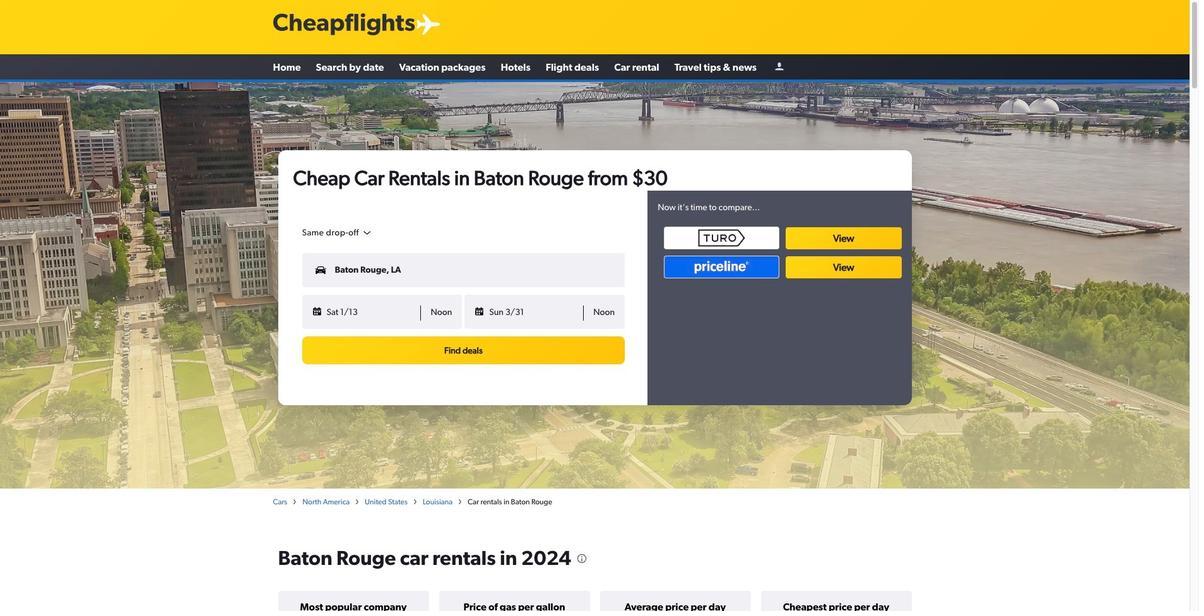 Task type: vqa. For each thing, say whether or not it's contained in the screenshot.
Autoeurope image
yes



Task type: locate. For each thing, give the bounding box(es) containing it.
None text field
[[302, 253, 625, 287]]

priceline image
[[664, 256, 780, 279]]

autoeurope image
[[805, 258, 868, 269]]

turo image
[[664, 227, 780, 249]]

None text field
[[302, 295, 625, 329]]

baton rouge image
[[0, 82, 1190, 489]]



Task type: describe. For each thing, give the bounding box(es) containing it.
Car drop-off location Same drop-off field
[[302, 227, 373, 238]]

expedia image
[[693, 256, 756, 270]]



